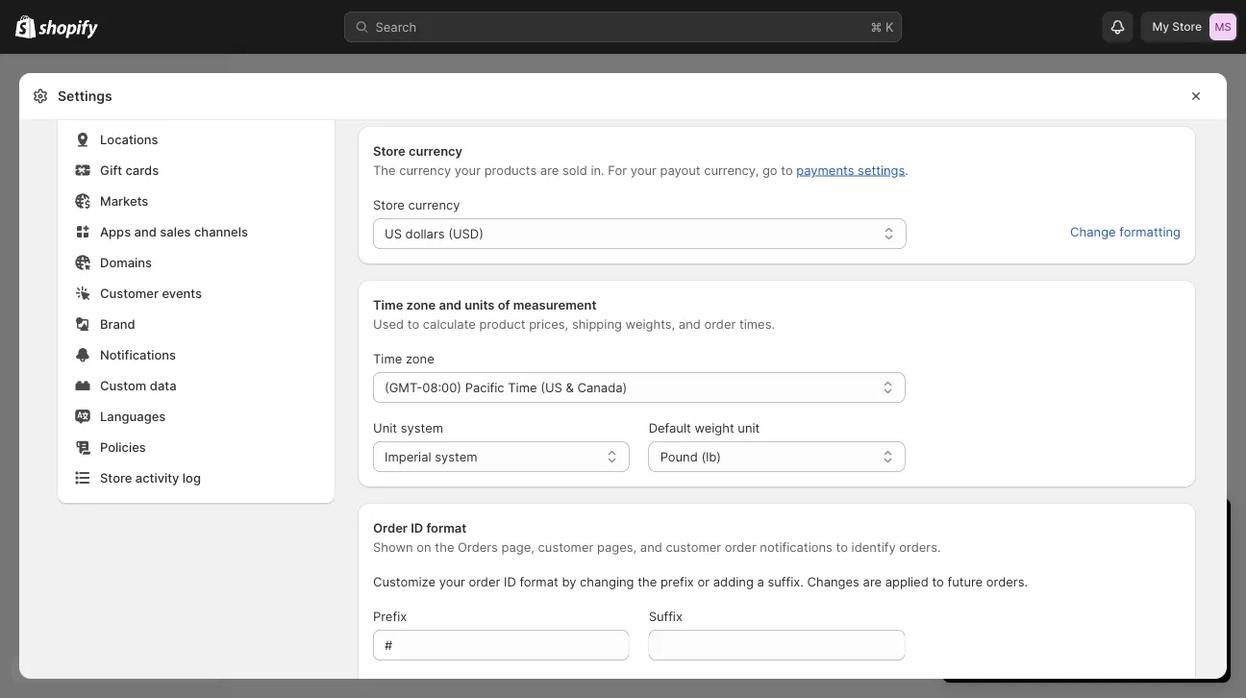Task type: locate. For each thing, give the bounding box(es) containing it.
sold
[[563, 163, 587, 177]]

gift cards
[[100, 163, 159, 177]]

0 vertical spatial time
[[373, 297, 403, 312]]

#1002,
[[580, 678, 621, 693]]

order down 'orders'
[[469, 574, 500, 589]]

a
[[757, 574, 764, 589]]

brand link
[[69, 311, 323, 338]]

gift
[[100, 163, 122, 177]]

(lb)
[[701, 449, 721, 464]]

time
[[373, 297, 403, 312], [373, 351, 402, 366], [508, 380, 537, 395]]

shopify image
[[15, 15, 36, 38]]

0 horizontal spatial are
[[540, 163, 559, 177]]

are left sold
[[540, 163, 559, 177]]

$1/month
[[1083, 569, 1139, 584]]

1 horizontal spatial are
[[863, 574, 882, 589]]

customer up by
[[538, 539, 594, 554]]

store down policies
[[100, 470, 132, 485]]

and up calculate
[[439, 297, 462, 312]]

format
[[426, 520, 467, 535], [520, 574, 558, 589]]

unit system
[[373, 420, 443, 435]]

of
[[498, 297, 510, 312]]

the left prefix
[[638, 574, 657, 589]]

the inside order id format shown on the orders page, customer pages, and customer order notifications to identify orders.
[[435, 539, 454, 554]]

2 vertical spatial time
[[508, 380, 537, 395]]

my store
[[1152, 20, 1202, 34]]

order id format shown on the orders page, customer pages, and customer order notifications to identify orders.
[[373, 520, 941, 554]]

your up features
[[1180, 588, 1206, 603]]

and inside the 'to customize your online store and add bonus features'
[[1049, 608, 1072, 623]]

format left by
[[520, 574, 558, 589]]

store up the the
[[373, 143, 406, 158]]

0 horizontal spatial orders.
[[899, 539, 941, 554]]

for
[[608, 163, 627, 177]]

format up the on
[[426, 520, 467, 535]]

0 vertical spatial zone
[[406, 297, 436, 312]]

custom data link
[[69, 372, 323, 399]]

1 horizontal spatial customer
[[666, 539, 721, 554]]

gift cards link
[[69, 157, 323, 184]]

Prefix text field
[[373, 630, 629, 661]]

1 vertical spatial store
[[1016, 608, 1046, 623]]

2 horizontal spatial id
[[504, 574, 516, 589]]

0 vertical spatial the
[[435, 539, 454, 554]]

id down page,
[[504, 574, 516, 589]]

by
[[562, 574, 576, 589]]

0 horizontal spatial the
[[435, 539, 454, 554]]

custom
[[100, 378, 146, 393]]

2 customer from the left
[[666, 539, 721, 554]]

are
[[540, 163, 559, 177], [863, 574, 882, 589]]

changing
[[580, 574, 634, 589]]

changes
[[807, 574, 860, 589]]

1 vertical spatial are
[[863, 574, 882, 589]]

go
[[762, 163, 778, 177]]

(usd)
[[448, 226, 484, 241]]

order
[[373, 520, 408, 535]]

your inside the 'to customize your online store and add bonus features'
[[1180, 588, 1206, 603]]

to right used
[[407, 316, 419, 331]]

0 vertical spatial currency
[[409, 143, 463, 158]]

to left future
[[932, 574, 944, 589]]

zone for time zone
[[406, 351, 434, 366]]

0 vertical spatial orders.
[[899, 539, 941, 554]]

change
[[1070, 224, 1116, 239]]

0 horizontal spatial id
[[411, 520, 423, 535]]

time up (gmt-
[[373, 351, 402, 366]]

your order id will appear as #1001, #1002, #1003 ...
[[373, 678, 675, 693]]

online
[[977, 608, 1012, 623]]

are inside store currency the currency your products are sold in. for your payout currency, go to payments settings .
[[540, 163, 559, 177]]

data
[[150, 378, 176, 393]]

1 vertical spatial the
[[638, 574, 657, 589]]

notifications
[[760, 539, 833, 554]]

and right pages,
[[640, 539, 662, 554]]

order inside order id format shown on the orders page, customer pages, and customer order notifications to identify orders.
[[725, 539, 756, 554]]

$50 app store credit
[[977, 588, 1097, 603]]

and
[[134, 224, 157, 239], [439, 297, 462, 312], [679, 316, 701, 331], [640, 539, 662, 554], [1049, 608, 1072, 623]]

store
[[1030, 588, 1060, 603], [1016, 608, 1046, 623]]

1 vertical spatial zone
[[406, 351, 434, 366]]

notifications link
[[69, 341, 323, 368]]

calculate
[[423, 316, 476, 331]]

zone for time zone and units of measurement used to calculate product prices, shipping weights, and order times.
[[406, 297, 436, 312]]

zone up calculate
[[406, 297, 436, 312]]

and inside order id format shown on the orders page, customer pages, and customer order notifications to identify orders.
[[640, 539, 662, 554]]

0 vertical spatial format
[[426, 520, 467, 535]]

product
[[479, 316, 525, 331]]

the
[[435, 539, 454, 554], [638, 574, 657, 589]]

system for unit system
[[401, 420, 443, 435]]

to inside the 'to customize your online store and add bonus features'
[[1101, 588, 1113, 603]]

(gmt-08:00) pacific time (us & canada)
[[385, 380, 627, 395]]

are left the applied
[[863, 574, 882, 589]]

zone inside time zone and units of measurement used to calculate product prices, shipping weights, and order times.
[[406, 297, 436, 312]]

your
[[373, 678, 400, 693]]

&
[[566, 380, 574, 395]]

customize your order id format by changing the prefix or adding a suffix. changes are applied to future orders.
[[373, 574, 1028, 589]]

1 horizontal spatial the
[[638, 574, 657, 589]]

2 vertical spatial id
[[438, 678, 451, 693]]

order left the times.
[[704, 316, 736, 331]]

1 vertical spatial system
[[435, 449, 477, 464]]

to down "$1/month"
[[1101, 588, 1113, 603]]

imperial
[[385, 449, 431, 464]]

unit
[[373, 420, 397, 435]]

apps and sales channels
[[100, 224, 248, 239]]

2 vertical spatial currency
[[408, 197, 460, 212]]

prefix
[[661, 574, 694, 589]]

your left products
[[455, 163, 481, 177]]

store activity log
[[100, 470, 201, 485]]

system right imperial
[[435, 449, 477, 464]]

default weight unit
[[649, 420, 760, 435]]

⌘ k
[[871, 19, 894, 34]]

on
[[417, 539, 431, 554]]

orders. inside order id format shown on the orders page, customer pages, and customer order notifications to identify orders.
[[899, 539, 941, 554]]

id up the on
[[411, 520, 423, 535]]

add
[[1075, 608, 1098, 623]]

canada)
[[577, 380, 627, 395]]

time inside time zone and units of measurement used to calculate product prices, shipping weights, and order times.
[[373, 297, 403, 312]]

0 vertical spatial are
[[540, 163, 559, 177]]

store inside store currency the currency your products are sold in. for your payout currency, go to payments settings .
[[373, 143, 406, 158]]

the right the on
[[435, 539, 454, 554]]

pound (lb)
[[660, 449, 721, 464]]

store currency
[[373, 197, 460, 212]]

time up used
[[373, 297, 403, 312]]

order up adding at the bottom
[[725, 539, 756, 554]]

to left identify
[[836, 539, 848, 554]]

3
[[1004, 569, 1012, 584]]

locations link
[[69, 126, 323, 153]]

zone up (gmt-
[[406, 351, 434, 366]]

your down 'orders'
[[439, 574, 465, 589]]

dialog
[[1235, 73, 1246, 698]]

and right apps
[[134, 224, 157, 239]]

time for time zone
[[373, 351, 402, 366]]

weights,
[[626, 316, 675, 331]]

pacific
[[465, 380, 504, 395]]

change formatting
[[1070, 224, 1181, 239]]

and right weights,
[[679, 316, 701, 331]]

us
[[385, 226, 402, 241]]

store inside the 'to customize your online store and add bonus features'
[[1016, 608, 1046, 623]]

time for time zone and units of measurement used to calculate product prices, shipping weights, and order times.
[[373, 297, 403, 312]]

to customize your online store and add bonus features
[[977, 588, 1206, 623]]

store for store currency the currency your products are sold in. for your payout currency, go to payments settings .
[[373, 143, 406, 158]]

to right the go
[[781, 163, 793, 177]]

0 vertical spatial system
[[401, 420, 443, 435]]

used
[[373, 316, 404, 331]]

⌘
[[871, 19, 882, 34]]

0 horizontal spatial format
[[426, 520, 467, 535]]

1 horizontal spatial id
[[438, 678, 451, 693]]

and left the 'add'
[[1049, 608, 1072, 623]]

1 horizontal spatial orders.
[[986, 574, 1028, 589]]

1 vertical spatial currency
[[399, 163, 451, 177]]

1 customer from the left
[[538, 539, 594, 554]]

0 horizontal spatial customer
[[538, 539, 594, 554]]

system up imperial system
[[401, 420, 443, 435]]

time left (us
[[508, 380, 537, 395]]

0 vertical spatial id
[[411, 520, 423, 535]]

months
[[1015, 569, 1059, 584]]

domains link
[[69, 249, 323, 276]]

currency
[[409, 143, 463, 158], [399, 163, 451, 177], [408, 197, 460, 212]]

store up us
[[373, 197, 405, 212]]

0 vertical spatial store
[[1030, 588, 1060, 603]]

1 vertical spatial id
[[504, 574, 516, 589]]

my store image
[[1210, 13, 1237, 40]]

store down the $50 app store credit
[[1016, 608, 1046, 623]]

as
[[522, 678, 535, 693]]

prefix
[[373, 609, 407, 624]]

store down the months
[[1030, 588, 1060, 603]]

sales
[[160, 224, 191, 239]]

1 horizontal spatial format
[[520, 574, 558, 589]]

settings
[[858, 163, 905, 177]]

products
[[484, 163, 537, 177]]

1 vertical spatial format
[[520, 574, 558, 589]]

1 vertical spatial orders.
[[986, 574, 1028, 589]]

customer up customize your order id format by changing the prefix or adding a suffix. changes are applied to future orders.
[[666, 539, 721, 554]]

pages,
[[597, 539, 637, 554]]

store for store currency
[[373, 197, 405, 212]]

1 vertical spatial time
[[373, 351, 402, 366]]

id left the will
[[438, 678, 451, 693]]



Task type: vqa. For each thing, say whether or not it's contained in the screenshot.
a
yes



Task type: describe. For each thing, give the bounding box(es) containing it.
store currency the currency your products are sold in. for your payout currency, go to payments settings .
[[373, 143, 909, 177]]

(us
[[541, 380, 562, 395]]

#1001,
[[539, 678, 577, 693]]

id inside order id format shown on the orders page, customer pages, and customer order notifications to identify orders.
[[411, 520, 423, 535]]

pound
[[660, 449, 698, 464]]

languages link
[[69, 403, 323, 430]]

shopify image
[[39, 20, 98, 39]]

features
[[1141, 608, 1190, 623]]

store for store activity log
[[100, 470, 132, 485]]

the
[[373, 163, 396, 177]]

apps and sales channels link
[[69, 218, 323, 245]]

measurement
[[513, 297, 597, 312]]

events
[[162, 286, 202, 300]]

currency for store currency
[[408, 197, 460, 212]]

credit
[[1063, 588, 1097, 603]]

store right my
[[1172, 20, 1202, 34]]

customize
[[373, 574, 436, 589]]

order right your
[[403, 678, 435, 693]]

08:00)
[[422, 380, 462, 395]]

3 days left in your trial element
[[942, 548, 1231, 683]]

time zone
[[373, 351, 434, 366]]

imperial system
[[385, 449, 477, 464]]

shipping
[[572, 316, 622, 331]]

prices,
[[529, 316, 569, 331]]

to inside store currency the currency your products are sold in. for your payout currency, go to payments settings .
[[781, 163, 793, 177]]

identify
[[852, 539, 896, 554]]

in.
[[591, 163, 604, 177]]

domains
[[100, 255, 152, 270]]

future
[[948, 574, 983, 589]]

order inside time zone and units of measurement used to calculate product prices, shipping weights, and order times.
[[704, 316, 736, 331]]

suffix.
[[768, 574, 804, 589]]

system for imperial system
[[435, 449, 477, 464]]

time zone and units of measurement used to calculate product prices, shipping weights, and order times.
[[373, 297, 775, 331]]

#1003
[[624, 678, 661, 693]]

markets link
[[69, 188, 323, 214]]

your right for
[[630, 163, 657, 177]]

languages
[[100, 409, 166, 424]]

settings dialog
[[19, 0, 1227, 698]]

us dollars (usd)
[[385, 226, 484, 241]]

...
[[665, 678, 675, 693]]

change formatting button
[[1059, 218, 1192, 245]]

format inside order id format shown on the orders page, customer pages, and customer order notifications to identify orders.
[[426, 520, 467, 535]]

apps
[[100, 224, 131, 239]]

suffix
[[649, 609, 683, 624]]

bonus
[[1101, 608, 1138, 623]]

$50 app store credit link
[[977, 588, 1097, 603]]

first
[[977, 569, 1000, 584]]

search
[[375, 19, 417, 34]]

dollars
[[405, 226, 445, 241]]

unit
[[738, 420, 760, 435]]

orders
[[458, 539, 498, 554]]

custom data
[[100, 378, 176, 393]]

(gmt-
[[385, 380, 422, 395]]

markets
[[100, 193, 148, 208]]

customer
[[100, 286, 159, 300]]

times.
[[739, 316, 775, 331]]

customer events
[[100, 286, 202, 300]]

applied
[[885, 574, 929, 589]]

for
[[1063, 569, 1079, 584]]

policies link
[[69, 434, 323, 461]]

default
[[649, 420, 691, 435]]

payments
[[796, 163, 854, 177]]

to inside order id format shown on the orders page, customer pages, and customer order notifications to identify orders.
[[836, 539, 848, 554]]

cards
[[125, 163, 159, 177]]

channels
[[194, 224, 248, 239]]

to inside time zone and units of measurement used to calculate product prices, shipping weights, and order times.
[[407, 316, 419, 331]]

units
[[465, 297, 495, 312]]

page,
[[502, 539, 535, 554]]

appear
[[477, 678, 518, 693]]

shown
[[373, 539, 413, 554]]

first 3 months for $1/month
[[977, 569, 1139, 584]]

will
[[454, 678, 473, 693]]

Suffix text field
[[649, 630, 905, 661]]

brand
[[100, 316, 135, 331]]

currency for store currency the currency your products are sold in. for your payout currency, go to payments settings .
[[409, 143, 463, 158]]

log
[[183, 470, 201, 485]]

.
[[905, 163, 909, 177]]

formatting
[[1120, 224, 1181, 239]]



